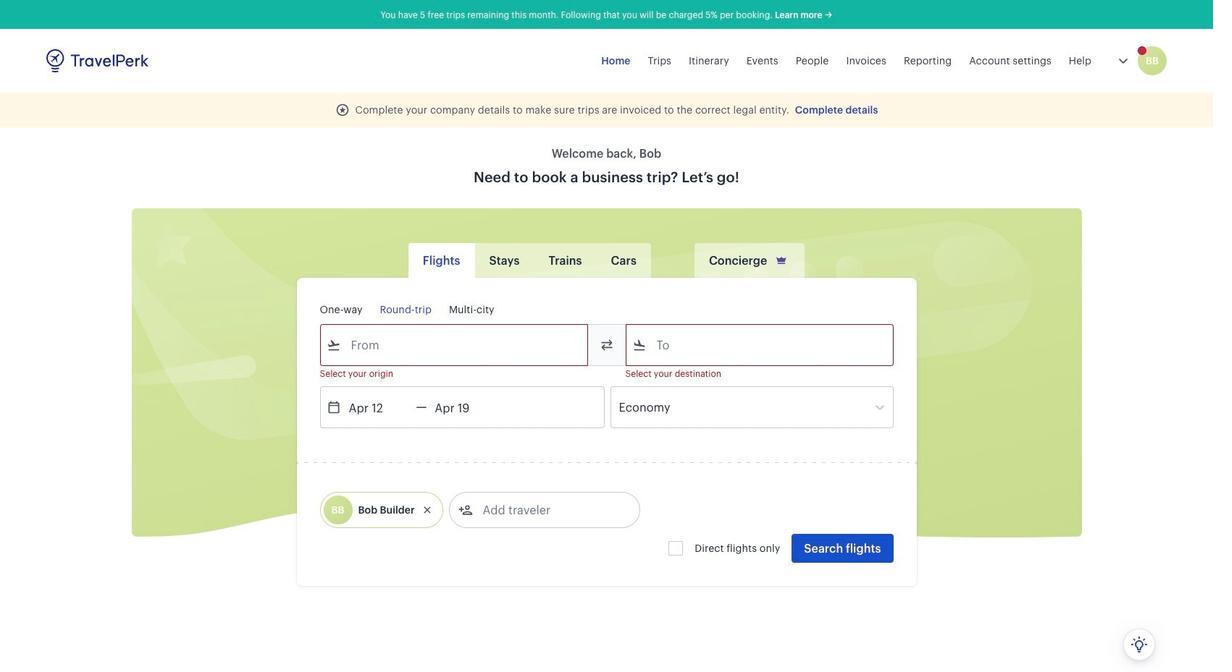 Task type: describe. For each thing, give the bounding box(es) containing it.
Add traveler search field
[[473, 499, 623, 522]]



Task type: locate. For each thing, give the bounding box(es) containing it.
Return text field
[[427, 388, 502, 428]]

Depart text field
[[341, 388, 416, 428]]

From search field
[[341, 334, 568, 357]]

To search field
[[647, 334, 874, 357]]



Task type: vqa. For each thing, say whether or not it's contained in the screenshot.
Add First Traveler Search Box
no



